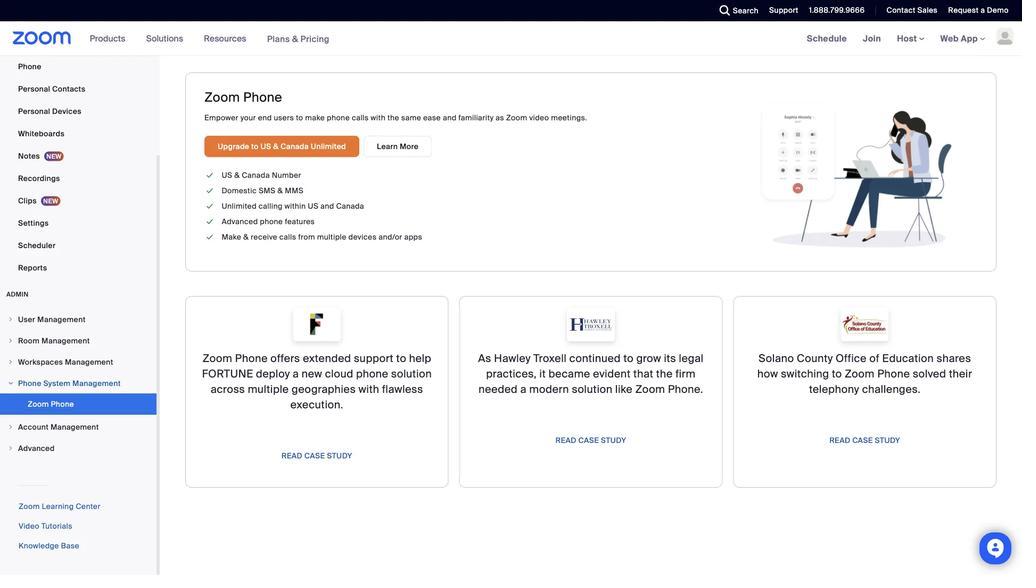 Task type: locate. For each thing, give the bounding box(es) containing it.
right image left the workspaces
[[7, 359, 14, 365]]

within
[[285, 201, 306, 211]]

0 horizontal spatial read
[[282, 451, 302, 461]]

geographies
[[292, 383, 356, 396]]

study for new
[[327, 451, 352, 461]]

2 vertical spatial right image
[[7, 445, 14, 451]]

0 horizontal spatial a
[[293, 367, 299, 381]]

to inside the solano county office of education shares how switching to zoom phone solved their telephony challenges.
[[832, 367, 842, 381]]

zoom phone up your
[[204, 89, 282, 105]]

the
[[388, 113, 399, 122], [656, 367, 673, 381]]

scheduler
[[18, 240, 56, 250]]

us down end
[[261, 141, 271, 151]]

1 horizontal spatial phone
[[327, 113, 350, 122]]

read case study button
[[556, 432, 626, 449], [830, 432, 900, 449], [282, 447, 352, 464]]

2 vertical spatial checked image
[[204, 232, 215, 243]]

2 horizontal spatial phone
[[356, 367, 388, 381]]

0 vertical spatial phone
[[327, 113, 350, 122]]

right image left system
[[7, 380, 14, 387]]

checked image
[[204, 185, 215, 196], [204, 201, 215, 212]]

& down users
[[273, 141, 279, 151]]

demo
[[987, 5, 1009, 15]]

unlimited inside button
[[311, 141, 346, 151]]

1 right image from the top
[[7, 316, 14, 323]]

0 horizontal spatial case
[[304, 451, 325, 461]]

workspaces
[[18, 357, 63, 367]]

support
[[354, 352, 394, 365]]

phone
[[18, 61, 41, 71], [243, 89, 282, 105], [235, 352, 268, 365], [877, 367, 910, 381], [18, 378, 41, 388], [51, 399, 74, 409]]

management inside menu item
[[65, 357, 113, 367]]

canada inside button
[[281, 141, 309, 151]]

empower
[[204, 113, 239, 122]]

0 horizontal spatial solution
[[391, 367, 432, 381]]

phone link
[[0, 56, 157, 77]]

admin menu menu
[[0, 309, 157, 459]]

2 vertical spatial a
[[520, 383, 527, 396]]

0 vertical spatial calls
[[352, 113, 369, 122]]

1 horizontal spatial multiple
[[317, 232, 346, 242]]

and
[[443, 113, 457, 122], [321, 201, 334, 211]]

with up learn
[[371, 113, 386, 122]]

1 checked image from the top
[[204, 170, 215, 181]]

2 vertical spatial right image
[[7, 380, 14, 387]]

zoom learning center
[[19, 502, 101, 511]]

personal for personal devices
[[18, 106, 50, 116]]

devices
[[348, 232, 377, 242]]

telephony
[[809, 383, 859, 396]]

zoom down the that
[[635, 383, 665, 396]]

to inside as hawley troxell continued to grow its legal practices, it became evident that the firm needed a modern solution like zoom phone.
[[624, 352, 634, 365]]

0 horizontal spatial and
[[321, 201, 334, 211]]

read case study for new
[[282, 451, 352, 461]]

product information navigation
[[82, 21, 337, 56]]

2 vertical spatial us
[[308, 201, 319, 211]]

phone down system
[[51, 399, 74, 409]]

1.888.799.9666 button up schedule
[[801, 0, 868, 21]]

phone right the make
[[327, 113, 350, 122]]

advanced for advanced phone features
[[222, 217, 258, 227]]

2 right image from the top
[[7, 424, 14, 430]]

0 vertical spatial solution
[[391, 367, 432, 381]]

1 vertical spatial right image
[[7, 424, 14, 430]]

2 horizontal spatial case
[[852, 435, 873, 445]]

study for phone
[[875, 435, 900, 445]]

advanced down 'account'
[[18, 443, 55, 453]]

1 vertical spatial zoom phone
[[28, 399, 74, 409]]

1 horizontal spatial case
[[578, 435, 599, 445]]

advanced inside menu item
[[18, 443, 55, 453]]

zoom up empower at the top of the page
[[204, 89, 240, 105]]

canada up the devices
[[336, 201, 364, 211]]

0 vertical spatial right image
[[7, 316, 14, 323]]

zoom phone down system
[[28, 399, 74, 409]]

1 vertical spatial advanced
[[18, 443, 55, 453]]

phone inside zoom phone offers extended support to help fortune deploy a new cloud phone solution across multiple geographies with flawless execution.
[[235, 352, 268, 365]]

0 vertical spatial right image
[[7, 338, 14, 344]]

management
[[37, 314, 86, 324], [42, 336, 90, 346], [65, 357, 113, 367], [72, 378, 121, 388], [51, 422, 99, 432]]

flawless
[[382, 383, 423, 396]]

phone down the workspaces
[[18, 378, 41, 388]]

0 vertical spatial personal
[[18, 84, 50, 94]]

3 checked image from the top
[[204, 232, 215, 243]]

read case study button for new
[[282, 447, 352, 464]]

management up zoom phone link
[[72, 378, 121, 388]]

checked image for advanced
[[204, 216, 215, 227]]

the down its
[[656, 367, 673, 381]]

0 horizontal spatial the
[[388, 113, 399, 122]]

read case study
[[556, 435, 626, 445], [830, 435, 900, 445], [282, 451, 352, 461]]

0 horizontal spatial study
[[327, 451, 352, 461]]

domestic sms & mms
[[222, 186, 304, 196]]

contact
[[887, 5, 916, 15]]

phone up deploy
[[235, 352, 268, 365]]

account management
[[18, 422, 99, 432]]

devices
[[52, 106, 81, 116]]

personal up whiteboards
[[18, 106, 50, 116]]

upgrade to us & canada unlimited
[[218, 141, 346, 151]]

county
[[797, 352, 833, 365]]

1 horizontal spatial a
[[520, 383, 527, 396]]

1 right image from the top
[[7, 338, 14, 344]]

schedule link
[[799, 21, 855, 55]]

1 horizontal spatial read
[[556, 435, 577, 445]]

0 horizontal spatial calls
[[279, 232, 296, 242]]

multiple right from
[[317, 232, 346, 242]]

make
[[305, 113, 325, 122]]

and right ease at the top left of the page
[[443, 113, 457, 122]]

1 vertical spatial canada
[[242, 170, 270, 180]]

us
[[261, 141, 271, 151], [222, 170, 232, 180], [308, 201, 319, 211]]

evident
[[593, 367, 631, 381]]

1 vertical spatial us
[[222, 170, 232, 180]]

study
[[601, 435, 626, 445], [875, 435, 900, 445], [327, 451, 352, 461]]

with
[[371, 113, 386, 122], [359, 383, 379, 396]]

management up workspaces management
[[42, 336, 90, 346]]

1 vertical spatial calls
[[279, 232, 296, 242]]

management down room management menu item at the left bottom
[[65, 357, 113, 367]]

2 horizontal spatial study
[[875, 435, 900, 445]]

workspaces management menu item
[[0, 352, 157, 372]]

multiple down deploy
[[248, 383, 289, 396]]

web
[[941, 33, 959, 44]]

canada up number
[[281, 141, 309, 151]]

1 horizontal spatial read case study
[[556, 435, 626, 445]]

user management menu item
[[0, 309, 157, 330]]

hawley
[[494, 352, 531, 365]]

settings link
[[0, 212, 157, 234]]

request a demo link
[[940, 0, 1022, 21], [948, 5, 1009, 15]]

2 horizontal spatial read case study
[[830, 435, 900, 445]]

0 vertical spatial unlimited
[[311, 141, 346, 151]]

end
[[258, 113, 272, 122]]

2 personal from the top
[[18, 106, 50, 116]]

0 vertical spatial a
[[981, 5, 985, 15]]

right image inside workspaces management menu item
[[7, 359, 14, 365]]

support link
[[761, 0, 801, 21], [769, 5, 799, 15]]

case
[[578, 435, 599, 445], [852, 435, 873, 445], [304, 451, 325, 461]]

0 vertical spatial and
[[443, 113, 457, 122]]

as
[[496, 113, 504, 122]]

1 horizontal spatial the
[[656, 367, 673, 381]]

right image left room
[[7, 338, 14, 344]]

0 vertical spatial advanced
[[222, 217, 258, 227]]

the left same
[[388, 113, 399, 122]]

management up 'room management'
[[37, 314, 86, 324]]

calls
[[352, 113, 369, 122], [279, 232, 296, 242]]

that
[[633, 367, 654, 381]]

and up the make & receive calls from multiple devices and/or apps
[[321, 201, 334, 211]]

multiple inside zoom phone offers extended support to help fortune deploy a new cloud phone solution across multiple geographies with flawless execution.
[[248, 383, 289, 396]]

right image for account
[[7, 424, 14, 430]]

2 checked image from the top
[[204, 201, 215, 212]]

advanced
[[222, 217, 258, 227], [18, 443, 55, 453]]

management for workspaces management
[[65, 357, 113, 367]]

a
[[981, 5, 985, 15], [293, 367, 299, 381], [520, 383, 527, 396]]

& for pricing
[[292, 33, 298, 44]]

2 horizontal spatial a
[[981, 5, 985, 15]]

0 horizontal spatial zoom phone
[[28, 399, 74, 409]]

advanced up make
[[222, 217, 258, 227]]

0 horizontal spatial advanced
[[18, 443, 55, 453]]

products
[[90, 33, 125, 44]]

1 vertical spatial personal
[[18, 106, 50, 116]]

1 vertical spatial multiple
[[248, 383, 289, 396]]

read case study for phone
[[830, 435, 900, 445]]

1 vertical spatial the
[[656, 367, 673, 381]]

zoom right as
[[506, 113, 527, 122]]

sales
[[918, 5, 938, 15]]

1 horizontal spatial read case study button
[[556, 432, 626, 449]]

clips link
[[0, 190, 157, 211]]

phone down the calling
[[260, 217, 283, 227]]

1 horizontal spatial canada
[[281, 141, 309, 151]]

right image for phone system management
[[7, 380, 14, 387]]

personal up personal devices
[[18, 84, 50, 94]]

us right within
[[308, 201, 319, 211]]

room management menu item
[[0, 331, 157, 351]]

clips
[[18, 196, 37, 206]]

help
[[409, 352, 431, 365]]

1 horizontal spatial solution
[[572, 383, 613, 396]]

contact sales
[[887, 5, 938, 15]]

the inside as hawley troxell continued to grow its legal practices, it became evident that the firm needed a modern solution like zoom phone.
[[656, 367, 673, 381]]

switching
[[781, 367, 829, 381]]

3 right image from the top
[[7, 380, 14, 387]]

solved
[[913, 367, 946, 381]]

a left demo
[[981, 5, 985, 15]]

zoom up 'account'
[[28, 399, 49, 409]]

1 vertical spatial phone
[[260, 217, 283, 227]]

calls left from
[[279, 232, 296, 242]]

1 horizontal spatial advanced
[[222, 217, 258, 227]]

2 horizontal spatial read case study button
[[830, 432, 900, 449]]

1 vertical spatial a
[[293, 367, 299, 381]]

& right plans
[[292, 33, 298, 44]]

room management
[[18, 336, 90, 346]]

1 horizontal spatial zoom phone
[[204, 89, 282, 105]]

1 vertical spatial unlimited
[[222, 201, 257, 211]]

1 personal from the top
[[18, 84, 50, 94]]

to inside zoom phone offers extended support to help fortune deploy a new cloud phone solution across multiple geographies with flawless execution.
[[396, 352, 406, 365]]

1 vertical spatial solution
[[572, 383, 613, 396]]

unlimited down the make
[[311, 141, 346, 151]]

scheduler link
[[0, 235, 157, 256]]

2 right image from the top
[[7, 359, 14, 365]]

1 horizontal spatial us
[[261, 141, 271, 151]]

1 vertical spatial right image
[[7, 359, 14, 365]]

case for became
[[578, 435, 599, 445]]

meetings.
[[551, 113, 587, 122]]

0 vertical spatial checked image
[[204, 170, 215, 181]]

offers
[[271, 352, 300, 365]]

and/or
[[379, 232, 402, 242]]

learn more button
[[364, 136, 432, 157]]

with inside zoom phone offers extended support to help fortune deploy a new cloud phone solution across multiple geographies with flawless execution.
[[359, 383, 379, 396]]

& up domestic
[[234, 170, 240, 180]]

account management menu item
[[0, 417, 157, 437]]

right image inside user management menu item
[[7, 316, 14, 323]]

0 horizontal spatial phone
[[260, 217, 283, 227]]

a down practices,
[[520, 383, 527, 396]]

right image
[[7, 338, 14, 344], [7, 359, 14, 365], [7, 380, 14, 387]]

1 vertical spatial checked image
[[204, 216, 215, 227]]

& right make
[[243, 232, 249, 242]]

2 horizontal spatial us
[[308, 201, 319, 211]]

zoom up 'fortune'
[[203, 352, 232, 365]]

phone down the support
[[356, 367, 388, 381]]

checked image
[[204, 170, 215, 181], [204, 216, 215, 227], [204, 232, 215, 243]]

calls right the make
[[352, 113, 369, 122]]

with down the support
[[359, 383, 379, 396]]

1 horizontal spatial study
[[601, 435, 626, 445]]

knowledge base
[[19, 541, 79, 551]]

solution down 'evident'
[[572, 383, 613, 396]]

needed
[[479, 383, 518, 396]]

1 horizontal spatial unlimited
[[311, 141, 346, 151]]

to right upgrade
[[251, 141, 259, 151]]

upgrade to us & canada unlimited button
[[204, 136, 359, 157]]

multiple
[[317, 232, 346, 242], [248, 383, 289, 396]]

right image inside room management menu item
[[7, 338, 14, 344]]

3 right image from the top
[[7, 445, 14, 451]]

unlimited
[[311, 141, 346, 151], [222, 201, 257, 211]]

& inside product information navigation
[[292, 33, 298, 44]]

1 vertical spatial with
[[359, 383, 379, 396]]

phone down zoom logo
[[18, 61, 41, 71]]

right image inside phone system management menu item
[[7, 380, 14, 387]]

0 horizontal spatial us
[[222, 170, 232, 180]]

unlimited down domestic
[[222, 201, 257, 211]]

0 vertical spatial multiple
[[317, 232, 346, 242]]

management up "advanced" menu item
[[51, 422, 99, 432]]

us inside upgrade to us & canada unlimited button
[[261, 141, 271, 151]]

0 horizontal spatial read case study button
[[282, 447, 352, 464]]

a left new
[[293, 367, 299, 381]]

to left grow
[[624, 352, 634, 365]]

plans
[[267, 33, 290, 44]]

right image inside account management menu item
[[7, 424, 14, 430]]

apps
[[404, 232, 422, 242]]

zoom up video
[[19, 502, 40, 511]]

management for account management
[[51, 422, 99, 432]]

2 horizontal spatial canada
[[336, 201, 364, 211]]

learn more
[[377, 141, 419, 151]]

zoom down office
[[845, 367, 875, 381]]

2 horizontal spatial read
[[830, 435, 851, 445]]

banner
[[0, 21, 1022, 56]]

advanced for advanced
[[18, 443, 55, 453]]

canada up domestic sms & mms
[[242, 170, 270, 180]]

2 checked image from the top
[[204, 216, 215, 227]]

phone up challenges.
[[877, 367, 910, 381]]

recordings
[[18, 173, 60, 183]]

0 horizontal spatial multiple
[[248, 383, 289, 396]]

resources
[[204, 33, 246, 44]]

0 vertical spatial us
[[261, 141, 271, 151]]

to up telephony
[[832, 367, 842, 381]]

0 horizontal spatial read case study
[[282, 451, 352, 461]]

as hawley troxell continued to grow its legal practices, it became evident that the firm needed a modern solution like zoom phone.
[[478, 352, 704, 396]]

phone system management
[[18, 378, 121, 388]]

right image
[[7, 316, 14, 323], [7, 424, 14, 430], [7, 445, 14, 451]]

&
[[292, 33, 298, 44], [273, 141, 279, 151], [234, 170, 240, 180], [277, 186, 283, 196], [243, 232, 249, 242]]

to left help
[[396, 352, 406, 365]]

1 vertical spatial checked image
[[204, 201, 215, 212]]

calling
[[259, 201, 283, 211]]

recordings link
[[0, 168, 157, 189]]

1 checked image from the top
[[204, 185, 215, 196]]

read case study for became
[[556, 435, 626, 445]]

2 vertical spatial phone
[[356, 367, 388, 381]]

us up domestic
[[222, 170, 232, 180]]

banner containing products
[[0, 21, 1022, 56]]

0 vertical spatial canada
[[281, 141, 309, 151]]

solution down help
[[391, 367, 432, 381]]

0 vertical spatial checked image
[[204, 185, 215, 196]]

solution inside as hawley troxell continued to grow its legal practices, it became evident that the firm needed a modern solution like zoom phone.
[[572, 383, 613, 396]]

sms
[[259, 186, 276, 196]]

solution
[[391, 367, 432, 381], [572, 383, 613, 396]]



Task type: vqa. For each thing, say whether or not it's contained in the screenshot.
Webinars
no



Task type: describe. For each thing, give the bounding box(es) containing it.
video tutorials
[[19, 521, 72, 531]]

& right sms
[[277, 186, 283, 196]]

mms
[[285, 186, 304, 196]]

a inside zoom phone offers extended support to help fortune deploy a new cloud phone solution across multiple geographies with flawless execution.
[[293, 367, 299, 381]]

& for receive
[[243, 232, 249, 242]]

us & canada number
[[222, 170, 301, 180]]

like
[[615, 383, 633, 396]]

1.888.799.9666 button up schedule link
[[809, 5, 865, 15]]

your
[[240, 113, 256, 122]]

phone inside zoom phone offers extended support to help fortune deploy a new cloud phone solution across multiple geographies with flawless execution.
[[356, 367, 388, 381]]

how
[[758, 367, 778, 381]]

advanced phone features
[[222, 217, 315, 227]]

challenges.
[[862, 383, 921, 396]]

continued
[[569, 352, 621, 365]]

zoom learning center link
[[19, 502, 101, 511]]

a inside as hawley troxell continued to grow its legal practices, it became evident that the firm needed a modern solution like zoom phone.
[[520, 383, 527, 396]]

host
[[897, 33, 919, 44]]

web app button
[[941, 33, 986, 44]]

practices,
[[486, 367, 537, 381]]

features
[[285, 217, 315, 227]]

support
[[769, 5, 799, 15]]

phone inside personal menu menu
[[18, 61, 41, 71]]

number
[[272, 170, 301, 180]]

search
[[733, 6, 759, 15]]

1 horizontal spatial calls
[[352, 113, 369, 122]]

zoom phone link
[[0, 393, 157, 415]]

to inside button
[[251, 141, 259, 151]]

right image for user
[[7, 316, 14, 323]]

settings
[[18, 218, 49, 228]]

personal devices link
[[0, 101, 157, 122]]

1 horizontal spatial and
[[443, 113, 457, 122]]

tutorials
[[41, 521, 72, 531]]

checked image for us
[[204, 170, 215, 181]]

video tutorials link
[[19, 521, 72, 531]]

its
[[664, 352, 676, 365]]

cloud
[[325, 367, 353, 381]]

whiteboards link
[[0, 123, 157, 144]]

0 horizontal spatial canada
[[242, 170, 270, 180]]

make & receive calls from multiple devices and/or apps
[[222, 232, 422, 242]]

upgrade
[[218, 141, 249, 151]]

solano county office of education shares how switching to zoom phone solved their telephony challenges.
[[758, 352, 972, 396]]

system
[[43, 378, 70, 388]]

checked image for domestic
[[204, 185, 215, 196]]

knowledge base link
[[19, 541, 79, 551]]

study for became
[[601, 435, 626, 445]]

base
[[61, 541, 79, 551]]

solutions
[[146, 33, 183, 44]]

video
[[19, 521, 39, 531]]

zoom logo image
[[13, 31, 71, 45]]

familiarity
[[459, 113, 494, 122]]

users
[[274, 113, 294, 122]]

zoom inside admin menu menu
[[28, 399, 49, 409]]

extended
[[303, 352, 351, 365]]

their
[[949, 367, 972, 381]]

2 vertical spatial canada
[[336, 201, 364, 211]]

unlimited calling within us and canada
[[222, 201, 364, 211]]

management for room management
[[42, 336, 90, 346]]

modern
[[529, 383, 569, 396]]

read for it
[[556, 435, 577, 445]]

education
[[882, 352, 934, 365]]

empower your end users to make phone calls with the same ease and familiarity as zoom video meetings.
[[204, 113, 587, 122]]

execution.
[[290, 398, 344, 412]]

checked image for unlimited
[[204, 201, 215, 212]]

became
[[549, 367, 590, 381]]

profile picture image
[[997, 28, 1014, 45]]

firm
[[676, 367, 696, 381]]

admin
[[6, 290, 29, 298]]

deploy
[[256, 367, 290, 381]]

phone inside menu item
[[18, 378, 41, 388]]

video
[[529, 113, 549, 122]]

read for zoom
[[830, 435, 851, 445]]

read case study button for phone
[[830, 432, 900, 449]]

zoom inside zoom phone offers extended support to help fortune deploy a new cloud phone solution across multiple geographies with flawless execution.
[[203, 352, 232, 365]]

0 vertical spatial zoom phone
[[204, 89, 282, 105]]

room
[[18, 336, 40, 346]]

& for canada
[[234, 170, 240, 180]]

whiteboards
[[18, 129, 65, 138]]

right image for room management
[[7, 338, 14, 344]]

phone.
[[668, 383, 703, 396]]

make
[[222, 232, 241, 242]]

0 horizontal spatial unlimited
[[222, 201, 257, 211]]

of
[[870, 352, 880, 365]]

meetings navigation
[[799, 21, 1022, 56]]

case for phone
[[852, 435, 873, 445]]

checked image for make
[[204, 232, 215, 243]]

same
[[401, 113, 421, 122]]

zoom phone inside admin menu menu
[[28, 399, 74, 409]]

personal contacts link
[[0, 78, 157, 100]]

solutions button
[[146, 21, 188, 55]]

personal contacts
[[18, 84, 85, 94]]

solution inside zoom phone offers extended support to help fortune deploy a new cloud phone solution across multiple geographies with flawless execution.
[[391, 367, 432, 381]]

grow
[[636, 352, 661, 365]]

search button
[[712, 0, 761, 21]]

phone up end
[[243, 89, 282, 105]]

contacts
[[52, 84, 85, 94]]

reports
[[18, 263, 47, 273]]

0 vertical spatial the
[[388, 113, 399, 122]]

case for new
[[304, 451, 325, 461]]

1 vertical spatial and
[[321, 201, 334, 211]]

zoom inside as hawley troxell continued to grow its legal practices, it became evident that the firm needed a modern solution like zoom phone.
[[635, 383, 665, 396]]

read for a
[[282, 451, 302, 461]]

advanced menu item
[[0, 438, 157, 458]]

domestic
[[222, 186, 257, 196]]

0 vertical spatial with
[[371, 113, 386, 122]]

notes
[[18, 151, 40, 161]]

phone inside the solano county office of education shares how switching to zoom phone solved their telephony challenges.
[[877, 367, 910, 381]]

products button
[[90, 21, 130, 55]]

personal devices
[[18, 106, 81, 116]]

receive
[[251, 232, 277, 242]]

management for user management
[[37, 314, 86, 324]]

1.888.799.9666
[[809, 5, 865, 15]]

right image inside "advanced" menu item
[[7, 445, 14, 451]]

personal for personal contacts
[[18, 84, 50, 94]]

read case study button for became
[[556, 432, 626, 449]]

phone system management menu item
[[0, 373, 157, 393]]

learning
[[42, 502, 74, 511]]

web app
[[941, 33, 978, 44]]

zoom phone offers extended support to help fortune deploy a new cloud phone solution across multiple geographies with flawless execution.
[[202, 352, 432, 412]]

personal menu menu
[[0, 0, 157, 280]]

resources button
[[204, 21, 251, 55]]

reports link
[[0, 257, 157, 278]]

zoom inside the solano county office of education shares how switching to zoom phone solved their telephony challenges.
[[845, 367, 875, 381]]

right image for workspaces management
[[7, 359, 14, 365]]

knowledge
[[19, 541, 59, 551]]

& inside button
[[273, 141, 279, 151]]

to left the make
[[296, 113, 303, 122]]

from
[[298, 232, 315, 242]]

learn
[[377, 141, 398, 151]]

account
[[18, 422, 49, 432]]



